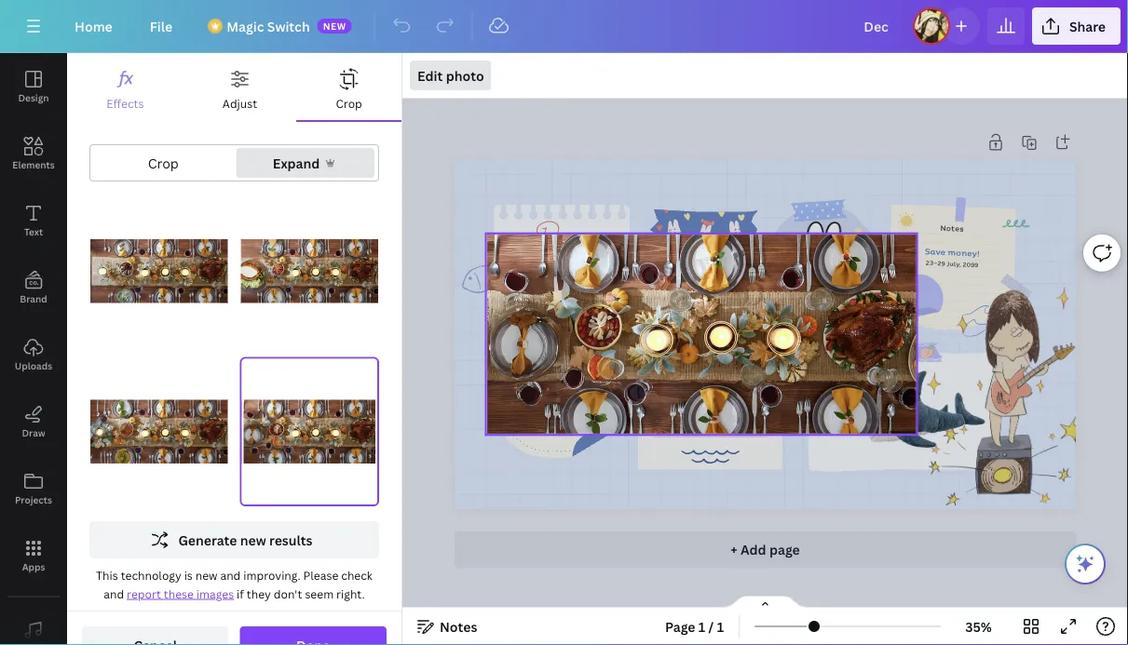 Task type: locate. For each thing, give the bounding box(es) containing it.
1 for page
[[699, 618, 706, 636]]

0 vertical spatial new
[[240, 532, 266, 549]]

1 vertical spatial apps
[[22, 561, 45, 573]]

schools!
[[688, 313, 712, 321]]

3
[[529, 278, 532, 286]]

28
[[590, 314, 596, 322]]

1 inside "sa 1 15 29 8 22"
[[608, 266, 610, 274]]

1 vertical spatial 29
[[606, 314, 612, 322]]

0 vertical spatial to
[[680, 313, 687, 321]]

text button
[[0, 187, 67, 254]]

images
[[196, 587, 234, 602]]

0 horizontal spatial 29
[[606, 314, 612, 322]]

0 horizontal spatial to
[[529, 408, 541, 424]]

friday
[[719, 361, 737, 369]]

tu 11 25 4 18 we 12 26 5 19
[[543, 256, 566, 322]]

report these images link
[[127, 587, 234, 602]]

save money! 23-29 july, 2099
[[925, 245, 980, 270]]

submit design rent due dec 1, this friday
[[662, 345, 737, 369]]

0 vertical spatial 29
[[938, 258, 946, 268]]

new
[[240, 532, 266, 549], [195, 568, 218, 583]]

apps
[[893, 366, 913, 378], [22, 561, 45, 573]]

dec left 1,
[[689, 361, 700, 369]]

cute pastel hand drawn doodle line image
[[618, 228, 645, 254]]

technology
[[121, 568, 181, 583]]

1 horizontal spatial notes
[[941, 222, 964, 235]]

0 horizontal spatial notes
[[440, 618, 477, 636]]

effects button
[[67, 53, 183, 120]]

switch
[[267, 17, 310, 35]]

draw
[[22, 427, 45, 439]]

Design title text field
[[849, 7, 906, 45]]

new
[[323, 20, 346, 32]]

crop down effects "button"
[[148, 154, 179, 172]]

0 horizontal spatial apps
[[22, 561, 45, 573]]

0 vertical spatial dec
[[536, 223, 587, 253]]

25
[[543, 314, 549, 322]]

to left smile
[[529, 408, 541, 424]]

fr
[[590, 256, 596, 264]]

this technology is new and improving. please check and
[[96, 568, 373, 602]]

smile
[[544, 408, 575, 424]]

new inside button
[[240, 532, 266, 549]]

27
[[575, 314, 580, 322]]

1 horizontal spatial crop
[[336, 95, 362, 111]]

Expand button
[[236, 148, 375, 178]]

and down this
[[104, 587, 124, 602]]

29
[[938, 258, 946, 268], [606, 314, 612, 322]]

1 horizontal spatial to
[[680, 313, 687, 321]]

0 vertical spatial notes
[[941, 222, 964, 235]]

to do list
[[689, 284, 726, 296]]

19
[[559, 302, 565, 310]]

side panel tab list
[[0, 53, 67, 646]]

6
[[576, 278, 579, 286]]

23-
[[926, 258, 938, 268]]

5
[[560, 278, 563, 286]]

12
[[559, 290, 565, 298]]

16
[[512, 302, 518, 310]]

1 horizontal spatial apps
[[893, 366, 913, 378]]

sa 1 15 29 8 22
[[605, 256, 612, 322]]

don't
[[523, 397, 553, 413]]

0 horizontal spatial 1
[[608, 266, 610, 274]]

0 vertical spatial and
[[220, 568, 241, 583]]

0 horizontal spatial new
[[195, 568, 218, 583]]

to right apply
[[680, 313, 687, 321]]

29 inside "sa 1 15 29 8 22"
[[606, 314, 612, 322]]

canva assistant image
[[1074, 553, 1097, 576]]

31
[[528, 327, 533, 334]]

adjust
[[223, 95, 257, 111]]

1 vertical spatial notes
[[440, 618, 477, 636]]

1 horizontal spatial dec
[[689, 361, 700, 369]]

1 horizontal spatial new
[[240, 532, 266, 549]]

4
[[545, 278, 548, 286]]

edit photo
[[417, 67, 484, 84]]

uploads button
[[0, 321, 67, 389]]

photo
[[446, 67, 484, 84]]

1 vertical spatial new
[[195, 568, 218, 583]]

expand
[[273, 154, 320, 172]]

35%
[[966, 618, 992, 636]]

29 down 22
[[606, 314, 612, 322]]

29 inside the save money! 23-29 july, 2099
[[938, 258, 946, 268]]

15
[[606, 290, 611, 298]]

su 9 23 2 16 30 mo
[[512, 256, 534, 334]]

dec inside the "submit design rent due dec 1, this friday"
[[689, 361, 700, 369]]

eod
[[662, 329, 674, 338]]

new left results
[[240, 532, 266, 549]]

apply to schools! eod form
[[662, 313, 712, 338]]

check
[[341, 568, 373, 583]]

1 vertical spatial to
[[529, 408, 541, 424]]

right.
[[336, 587, 365, 602]]

2
[[514, 278, 517, 286]]

crop
[[336, 95, 362, 111], [148, 154, 179, 172]]

uploads
[[15, 360, 52, 372]]

1 horizontal spatial 1
[[699, 618, 706, 636]]

1 vertical spatial and
[[104, 587, 124, 602]]

29 left july, at the right
[[938, 258, 946, 268]]

1
[[608, 266, 610, 274], [699, 618, 706, 636], [717, 618, 724, 636]]

0 horizontal spatial crop
[[148, 154, 179, 172]]

dec up we
[[536, 223, 587, 253]]

1 right /
[[717, 618, 724, 636]]

1 horizontal spatial 29
[[938, 258, 946, 268]]

crop up the expand button
[[336, 95, 362, 111]]

show pages image
[[721, 595, 810, 610]]

1 horizontal spatial and
[[220, 568, 241, 583]]

generate new results
[[178, 532, 313, 549]]

2099
[[963, 260, 979, 270]]

notes
[[941, 222, 964, 235], [440, 618, 477, 636]]

new right the is
[[195, 568, 218, 583]]

1 vertical spatial dec
[[689, 361, 700, 369]]

0 vertical spatial crop
[[336, 95, 362, 111]]

to
[[680, 313, 687, 321], [529, 408, 541, 424]]

and up if in the left bottom of the page
[[220, 568, 241, 583]]

0 horizontal spatial dec
[[536, 223, 587, 253]]

21
[[590, 302, 596, 310]]

due
[[677, 361, 688, 369]]

elements button
[[0, 120, 67, 187]]

notes inside button
[[440, 618, 477, 636]]

1 left /
[[699, 618, 706, 636]]

jellyfish doodle line art image
[[478, 352, 536, 410]]

1 vertical spatial crop
[[148, 154, 179, 172]]

design
[[684, 345, 704, 354]]

mo
[[527, 256, 534, 264]]

0 vertical spatial apps
[[893, 366, 913, 378]]

dec
[[536, 223, 587, 253], [689, 361, 700, 369]]

and
[[220, 568, 241, 583], [104, 587, 124, 602]]

they
[[247, 587, 271, 602]]

1 down sa on the right top of page
[[608, 266, 610, 274]]



Task type: vqa. For each thing, say whether or not it's contained in the screenshot.
To do list
yes



Task type: describe. For each thing, give the bounding box(es) containing it.
9
[[514, 290, 517, 298]]

edit
[[417, 67, 443, 84]]

17
[[528, 302, 533, 310]]

main menu bar
[[0, 0, 1128, 53]]

file
[[150, 17, 173, 35]]

submit
[[662, 345, 683, 354]]

page
[[770, 541, 800, 559]]

brand button
[[0, 254, 67, 321]]

if
[[237, 587, 244, 602]]

+ add page
[[731, 541, 800, 559]]

draw button
[[0, 389, 67, 456]]

elements
[[12, 158, 55, 171]]

share button
[[1032, 7, 1121, 45]]

20
[[574, 302, 581, 310]]

do
[[701, 284, 711, 296]]

29 for 1
[[606, 314, 612, 322]]

apply
[[662, 313, 679, 321]]

to
[[689, 284, 699, 296]]

report
[[127, 587, 161, 602]]

magic
[[227, 17, 264, 35]]

crop button
[[297, 53, 402, 120]]

13
[[575, 290, 580, 298]]

add
[[741, 541, 766, 559]]

1 for sa
[[608, 266, 610, 274]]

these
[[164, 587, 194, 602]]

projects button
[[0, 456, 67, 523]]

/
[[709, 618, 714, 636]]

forget
[[556, 397, 591, 413]]

this
[[706, 361, 718, 369]]

tu
[[543, 256, 549, 264]]

please
[[303, 568, 338, 583]]

we
[[558, 256, 566, 264]]

+ add page button
[[455, 532, 1076, 569]]

18
[[544, 302, 549, 310]]

generate
[[178, 532, 237, 549]]

sea waves  icon image
[[681, 450, 740, 464]]

11
[[544, 290, 549, 298]]

apps inside button
[[22, 561, 45, 573]]

29 for money!
[[938, 258, 946, 268]]

brand
[[20, 293, 47, 305]]

14
[[590, 290, 596, 298]]

seem
[[305, 587, 334, 602]]

Crop button
[[94, 148, 232, 178]]

sa
[[605, 256, 612, 264]]

save
[[925, 245, 946, 258]]

1,
[[701, 361, 705, 369]]

page
[[665, 618, 696, 636]]

0 horizontal spatial and
[[104, 587, 124, 602]]

+
[[731, 541, 738, 559]]

file button
[[135, 7, 187, 45]]

to inside don't forget to smile :)
[[529, 408, 541, 424]]

results
[[269, 532, 313, 549]]

don't forget to smile :)
[[523, 397, 591, 424]]

30
[[512, 327, 518, 334]]

effects
[[106, 95, 144, 111]]

su
[[512, 256, 518, 264]]

10 24 3 17 31
[[528, 278, 534, 334]]

design
[[18, 91, 49, 104]]

35% button
[[949, 612, 1009, 642]]

7
[[592, 278, 595, 286]]

list
[[713, 284, 726, 296]]

projects
[[15, 494, 52, 506]]

th
[[574, 256, 581, 264]]

notes button
[[410, 612, 485, 642]]

design button
[[0, 53, 67, 120]]

page 1 / 1
[[665, 618, 724, 636]]

edit photo button
[[410, 61, 492, 90]]

fr 14 28 7 21
[[590, 256, 596, 322]]

this
[[96, 568, 118, 583]]

form
[[675, 329, 690, 338]]

july,
[[947, 259, 961, 269]]

don't
[[274, 587, 302, 602]]

home link
[[60, 7, 127, 45]]

23
[[512, 314, 518, 322]]

fish doodle line art. sea life decoration.hand drawn fish. fish chalk line art. image
[[458, 256, 516, 299]]

money!
[[948, 246, 980, 260]]

sea wave linear image
[[962, 305, 1000, 337]]

text
[[24, 225, 43, 238]]

to inside apply to schools! eod form
[[680, 313, 687, 321]]

is
[[184, 568, 193, 583]]

new inside this technology is new and improving. please check and
[[195, 568, 218, 583]]

generate new results button
[[89, 522, 379, 559]]

home
[[75, 17, 113, 35]]

26
[[559, 314, 565, 322]]

2 horizontal spatial 1
[[717, 618, 724, 636]]

adjust button
[[183, 53, 297, 120]]

report these images if they don't seem right.
[[127, 587, 365, 602]]

8
[[607, 278, 610, 286]]

share
[[1069, 17, 1106, 35]]



